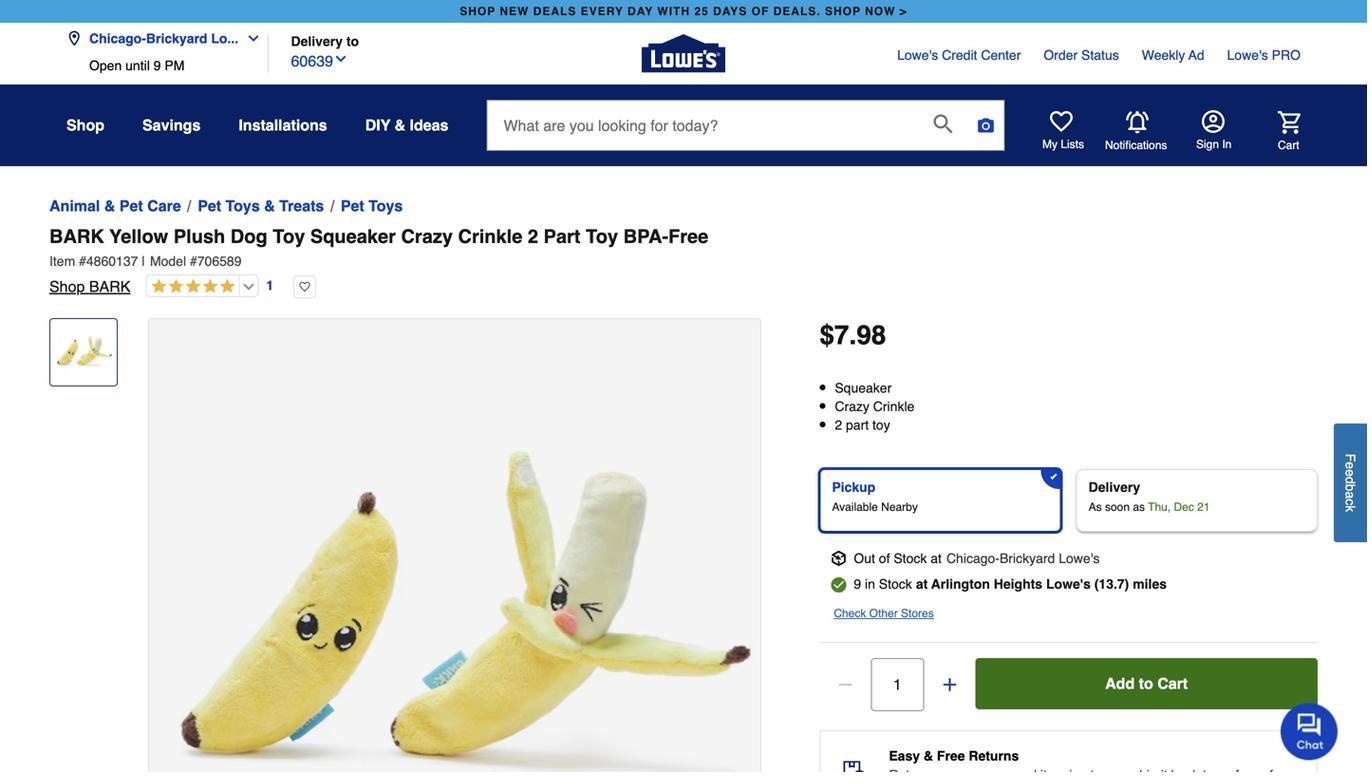 Task type: locate. For each thing, give the bounding box(es) containing it.
0 vertical spatial crazy
[[401, 226, 453, 247]]

toys for pet toys
[[369, 197, 403, 215]]

out
[[854, 551, 876, 566]]

1 horizontal spatial crinkle
[[874, 399, 915, 414]]

chicago- up 'arlington'
[[947, 551, 1000, 566]]

0 horizontal spatial crazy
[[401, 226, 453, 247]]

lowe's left pro
[[1228, 47, 1269, 63]]

order
[[1044, 47, 1078, 63]]

13.7
[[1100, 576, 1125, 592]]

squeaker
[[311, 226, 396, 247], [835, 380, 892, 396]]

0 horizontal spatial 9
[[154, 58, 161, 73]]

1 pet from the left
[[119, 197, 143, 215]]

at up stores
[[917, 576, 928, 592]]

Search Query text field
[[488, 101, 919, 150]]

1 horizontal spatial toys
[[369, 197, 403, 215]]

& right animal
[[104, 197, 115, 215]]

# down plush
[[190, 254, 197, 269]]

shop down item
[[49, 278, 85, 295]]

0 vertical spatial bark
[[49, 226, 104, 247]]

animal & pet care link
[[49, 195, 181, 218]]

pet up 'yellow'
[[119, 197, 143, 215]]

bark up item
[[49, 226, 104, 247]]

toys up the "dog"
[[226, 197, 260, 215]]

3 pet from the left
[[341, 197, 365, 215]]

crazy up part
[[835, 399, 870, 414]]

2 left part
[[835, 418, 843, 433]]

1 horizontal spatial cart
[[1279, 138, 1300, 152]]

installations
[[239, 116, 327, 134]]

>
[[900, 5, 908, 18]]

lo...
[[211, 31, 239, 46]]

chevron down image left delivery to
[[239, 31, 261, 46]]

chicago- up open
[[89, 31, 146, 46]]

stock for of
[[894, 551, 928, 566]]

squeaker down pet toys link
[[311, 226, 396, 247]]

0 vertical spatial 9
[[154, 58, 161, 73]]

9 left in
[[854, 576, 862, 592]]

0 horizontal spatial chevron down image
[[239, 31, 261, 46]]

pet toys & treats
[[198, 197, 324, 215]]

2 # from the left
[[190, 254, 197, 269]]

to
[[347, 34, 359, 49], [1140, 675, 1154, 692]]

f e e d b a c k button
[[1335, 424, 1368, 542]]

stock right of
[[894, 551, 928, 566]]

delivery up soon
[[1089, 480, 1141, 495]]

weekly
[[1143, 47, 1186, 63]]

& for animal
[[104, 197, 115, 215]]

1 vertical spatial cart
[[1158, 675, 1189, 692]]

0 vertical spatial squeaker
[[311, 226, 396, 247]]

2 toys from the left
[[369, 197, 403, 215]]

0 vertical spatial shop
[[66, 116, 104, 134]]

shop
[[66, 116, 104, 134], [49, 278, 85, 295]]

free inside bark yellow plush dog toy squeaker crazy crinkle 2 part toy bpa-free item # 4860137 | model # 706589
[[669, 226, 709, 247]]

1 horizontal spatial toy
[[586, 226, 619, 247]]

crazy inside bark yellow plush dog toy squeaker crazy crinkle 2 part toy bpa-free item # 4860137 | model # 706589
[[401, 226, 453, 247]]

toys inside 'pet toys & treats' link
[[226, 197, 260, 215]]

cart
[[1279, 138, 1300, 152], [1158, 675, 1189, 692]]

2 left the part
[[528, 226, 539, 247]]

1 horizontal spatial shop
[[825, 5, 862, 18]]

delivery
[[291, 34, 343, 49], [1089, 480, 1141, 495]]

1 vertical spatial delivery
[[1089, 480, 1141, 495]]

deals
[[534, 5, 577, 18]]

0 vertical spatial brickyard
[[146, 31, 208, 46]]

weekly ad
[[1143, 47, 1205, 63]]

care
[[147, 197, 181, 215]]

0 vertical spatial 2
[[528, 226, 539, 247]]

to inside button
[[1140, 675, 1154, 692]]

toy right the part
[[586, 226, 619, 247]]

a
[[1344, 491, 1359, 499]]

toy
[[273, 226, 305, 247], [586, 226, 619, 247]]

1 horizontal spatial #
[[190, 254, 197, 269]]

shop down open
[[66, 116, 104, 134]]

part
[[846, 418, 869, 433]]

bark  #706589 image
[[149, 319, 761, 772]]

lowe's home improvement notification center image
[[1127, 111, 1149, 134]]

ad
[[1189, 47, 1205, 63]]

1 vertical spatial 2
[[835, 418, 843, 433]]

squeaker up part
[[835, 380, 892, 396]]

item number 4 8 6 0 1 3 7 and model number 7 0 6 5 8 9 element
[[49, 252, 1319, 271]]

None search field
[[487, 100, 1005, 166]]

free up 'item number 4 8 6 0 1 3 7 and model number 7 0 6 5 8 9' element
[[669, 226, 709, 247]]

order status
[[1044, 47, 1120, 63]]

0 vertical spatial free
[[669, 226, 709, 247]]

0 horizontal spatial chicago-
[[89, 31, 146, 46]]

0 horizontal spatial toys
[[226, 197, 260, 215]]

chevron down image down delivery to
[[333, 51, 349, 66]]

pet up plush
[[198, 197, 221, 215]]

1 vertical spatial at
[[917, 576, 928, 592]]

1 horizontal spatial crazy
[[835, 399, 870, 414]]

1 horizontal spatial chevron down image
[[333, 51, 349, 66]]

installations button
[[239, 108, 327, 142]]

crazy inside squeaker crazy crinkle 2 part toy
[[835, 399, 870, 414]]

savings
[[142, 116, 201, 134]]

sign
[[1197, 138, 1220, 151]]

treats
[[279, 197, 324, 215]]

lowe's home improvement cart image
[[1279, 111, 1301, 134]]

0 horizontal spatial delivery
[[291, 34, 343, 49]]

free
[[669, 226, 709, 247], [938, 748, 966, 764]]

lowe's left (
[[1047, 576, 1091, 592]]

toy
[[873, 418, 891, 433]]

60639
[[291, 52, 333, 70]]

out of stock at chicago-brickyard lowe's
[[854, 551, 1100, 566]]

0 horizontal spatial shop
[[460, 5, 496, 18]]

0 horizontal spatial at
[[917, 576, 928, 592]]

cart right add
[[1158, 675, 1189, 692]]

cart inside cart button
[[1279, 138, 1300, 152]]

pet up bark yellow plush dog toy squeaker crazy crinkle 2 part toy bpa-free item # 4860137 | model # 706589
[[341, 197, 365, 215]]

0 horizontal spatial to
[[347, 34, 359, 49]]

pickup
[[832, 480, 876, 495]]

chevron down image inside 60639 button
[[333, 51, 349, 66]]

2 horizontal spatial pet
[[341, 197, 365, 215]]

lowe's
[[898, 47, 939, 63], [1228, 47, 1269, 63], [1059, 551, 1100, 566], [1047, 576, 1091, 592]]

delivery for as
[[1089, 480, 1141, 495]]

25
[[695, 5, 709, 18]]

2
[[528, 226, 539, 247], [835, 418, 843, 433]]

1 vertical spatial 9
[[854, 576, 862, 592]]

toys for pet toys & treats
[[226, 197, 260, 215]]

sign in button
[[1197, 110, 1232, 152]]

& right easy
[[924, 748, 934, 764]]

0 horizontal spatial brickyard
[[146, 31, 208, 46]]

0 horizontal spatial free
[[669, 226, 709, 247]]

available
[[832, 500, 879, 514]]

0 vertical spatial to
[[347, 34, 359, 49]]

21
[[1198, 500, 1211, 514]]

0 horizontal spatial toy
[[273, 226, 305, 247]]

lowe's credit center link
[[898, 46, 1022, 65]]

at
[[931, 551, 942, 566], [917, 576, 928, 592]]

0 vertical spatial chevron down image
[[239, 31, 261, 46]]

stock right in
[[879, 576, 913, 592]]

1 horizontal spatial 2
[[835, 418, 843, 433]]

chicago-
[[89, 31, 146, 46], [947, 551, 1000, 566]]

e up the b
[[1344, 469, 1359, 477]]

days
[[713, 5, 748, 18]]

at for at
[[917, 576, 928, 592]]

1 horizontal spatial delivery
[[1089, 480, 1141, 495]]

pet for pet toys & treats
[[198, 197, 221, 215]]

& for diy
[[395, 116, 406, 134]]

brickyard inside button
[[146, 31, 208, 46]]

toys
[[226, 197, 260, 215], [369, 197, 403, 215]]

1 e from the top
[[1344, 462, 1359, 469]]

crinkle left the part
[[458, 226, 523, 247]]

lowe's pro link
[[1228, 46, 1301, 65]]

0 vertical spatial crinkle
[[458, 226, 523, 247]]

0 horizontal spatial crinkle
[[458, 226, 523, 247]]

squeaker crazy crinkle 2 part toy
[[835, 380, 915, 433]]

notifications
[[1106, 138, 1168, 152]]

crazy down pet toys link
[[401, 226, 453, 247]]

1 vertical spatial stock
[[879, 576, 913, 592]]

chicago-brickyard lo... button
[[66, 19, 269, 58]]

lowe's pro
[[1228, 47, 1301, 63]]

brickyard up heights
[[1000, 551, 1056, 566]]

delivery inside delivery as soon as thu, dec 21
[[1089, 480, 1141, 495]]

toys inside pet toys link
[[369, 197, 403, 215]]

delivery as soon as thu, dec 21
[[1089, 480, 1211, 514]]

2 pet from the left
[[198, 197, 221, 215]]

1 horizontal spatial at
[[931, 551, 942, 566]]

& left treats
[[264, 197, 275, 215]]

& inside diy & ideas button
[[395, 116, 406, 134]]

0 horizontal spatial squeaker
[[311, 226, 396, 247]]

delivery up 60639
[[291, 34, 343, 49]]

1 horizontal spatial to
[[1140, 675, 1154, 692]]

1 vertical spatial to
[[1140, 675, 1154, 692]]

k
[[1344, 505, 1359, 512]]

0 vertical spatial at
[[931, 551, 942, 566]]

& right diy
[[395, 116, 406, 134]]

1 shop from the left
[[460, 5, 496, 18]]

|
[[142, 254, 145, 269]]

brickyard up pm
[[146, 31, 208, 46]]

status
[[1082, 47, 1120, 63]]

1 horizontal spatial squeaker
[[835, 380, 892, 396]]

crinkle
[[458, 226, 523, 247], [874, 399, 915, 414]]

diy & ideas
[[365, 116, 449, 134]]

option group
[[813, 461, 1326, 539]]

chevron down image
[[239, 31, 261, 46], [333, 51, 349, 66]]

dog
[[231, 226, 268, 247]]

f e e d b a c k
[[1344, 454, 1359, 512]]

diy
[[365, 116, 391, 134]]

shop left new
[[460, 5, 496, 18]]

1 toy from the left
[[273, 226, 305, 247]]

98
[[857, 320, 887, 351]]

0 horizontal spatial 2
[[528, 226, 539, 247]]

0 horizontal spatial pet
[[119, 197, 143, 215]]

9
[[154, 58, 161, 73], [854, 576, 862, 592]]

to for add
[[1140, 675, 1154, 692]]

1 horizontal spatial chicago-
[[947, 551, 1000, 566]]

toys up bark yellow plush dog toy squeaker crazy crinkle 2 part toy bpa-free item # 4860137 | model # 706589
[[369, 197, 403, 215]]

0 vertical spatial delivery
[[291, 34, 343, 49]]

of
[[752, 5, 770, 18]]

1 vertical spatial squeaker
[[835, 380, 892, 396]]

0 horizontal spatial cart
[[1158, 675, 1189, 692]]

chicago- inside button
[[89, 31, 146, 46]]

lowe's home improvement lists image
[[1051, 110, 1073, 133]]

0 vertical spatial stock
[[894, 551, 928, 566]]

& inside 'pet toys & treats' link
[[264, 197, 275, 215]]

with
[[658, 5, 691, 18]]

1 horizontal spatial pet
[[198, 197, 221, 215]]

free left returns
[[938, 748, 966, 764]]

0 horizontal spatial #
[[79, 254, 86, 269]]

& inside animal & pet care link
[[104, 197, 115, 215]]

cart down lowe's home improvement cart image
[[1279, 138, 1300, 152]]

thu,
[[1149, 500, 1171, 514]]

at up 'arlington'
[[931, 551, 942, 566]]

shop new deals every day with 25 days of deals. shop now >
[[460, 5, 908, 18]]

toy down treats
[[273, 226, 305, 247]]

bark down 4860137
[[89, 278, 131, 295]]

0 vertical spatial cart
[[1279, 138, 1300, 152]]

lowe's up (
[[1059, 551, 1100, 566]]

1 vertical spatial shop
[[49, 278, 85, 295]]

shop bark
[[49, 278, 131, 295]]

add to cart
[[1106, 675, 1189, 692]]

1 vertical spatial chevron down image
[[333, 51, 349, 66]]

e up d
[[1344, 462, 1359, 469]]

plush
[[174, 226, 225, 247]]

crinkle up toy
[[874, 399, 915, 414]]

$ 7 . 98
[[820, 320, 887, 351]]

9 left pm
[[154, 58, 161, 73]]

0 vertical spatial chicago-
[[89, 31, 146, 46]]

shop left now
[[825, 5, 862, 18]]

1 horizontal spatial free
[[938, 748, 966, 764]]

# right item
[[79, 254, 86, 269]]

1 toys from the left
[[226, 197, 260, 215]]

heart outline image
[[294, 275, 317, 298]]

brickyard
[[146, 31, 208, 46], [1000, 551, 1056, 566]]

Stepper number input field with increment and decrement buttons number field
[[871, 658, 925, 711]]

1 vertical spatial brickyard
[[1000, 551, 1056, 566]]

1 vertical spatial crinkle
[[874, 399, 915, 414]]

1 vertical spatial crazy
[[835, 399, 870, 414]]



Task type: describe. For each thing, give the bounding box(es) containing it.
1 # from the left
[[79, 254, 86, 269]]

pm
[[165, 58, 185, 73]]

in
[[865, 576, 876, 592]]

check circle filled image
[[832, 577, 847, 593]]

)
[[1125, 576, 1130, 592]]

deals.
[[774, 5, 821, 18]]

stores
[[902, 607, 934, 620]]

chat invite button image
[[1282, 702, 1339, 760]]

add to cart button
[[976, 658, 1319, 709]]

as
[[1134, 500, 1146, 514]]

1 horizontal spatial 9
[[854, 576, 862, 592]]

my
[[1043, 138, 1058, 151]]

& for easy
[[924, 748, 934, 764]]

returns
[[969, 748, 1020, 764]]

bark inside bark yellow plush dog toy squeaker crazy crinkle 2 part toy bpa-free item # 4860137 | model # 706589
[[49, 226, 104, 247]]

squeaker inside bark yellow plush dog toy squeaker crazy crinkle 2 part toy bpa-free item # 4860137 | model # 706589
[[311, 226, 396, 247]]

pro
[[1273, 47, 1301, 63]]

yellow
[[109, 226, 168, 247]]

check other stores
[[834, 607, 934, 620]]

chicago-brickyard lo...
[[89, 31, 239, 46]]

search image
[[934, 114, 953, 133]]

item
[[49, 254, 75, 269]]

nearby
[[882, 500, 918, 514]]

easy
[[889, 748, 921, 764]]

open
[[89, 58, 122, 73]]

9 in stock at arlington heights lowe's ( 13.7 ) miles
[[854, 576, 1168, 592]]

2 shop from the left
[[825, 5, 862, 18]]

my lists link
[[1043, 110, 1085, 152]]

until
[[126, 58, 150, 73]]

c
[[1344, 499, 1359, 505]]

shop for shop bark
[[49, 278, 85, 295]]

1
[[266, 278, 274, 293]]

2 e from the top
[[1344, 469, 1359, 477]]

pet toys
[[341, 197, 403, 215]]

order status link
[[1044, 46, 1120, 65]]

to for delivery
[[347, 34, 359, 49]]

1 vertical spatial free
[[938, 748, 966, 764]]

1 vertical spatial bark
[[89, 278, 131, 295]]

pickup image
[[832, 551, 847, 566]]

miles
[[1134, 576, 1168, 592]]

at for chicago-brickyard lowe's
[[931, 551, 942, 566]]

of
[[879, 551, 891, 566]]

pet toys link
[[341, 195, 403, 218]]

(
[[1095, 576, 1100, 592]]

cart button
[[1252, 111, 1301, 153]]

706589
[[197, 254, 242, 269]]

cart inside add to cart button
[[1158, 675, 1189, 692]]

animal
[[49, 197, 100, 215]]

arlington
[[932, 576, 991, 592]]

ideas
[[410, 116, 449, 134]]

shop button
[[66, 108, 104, 142]]

lowe's home improvement account image
[[1203, 110, 1225, 133]]

minus image
[[836, 675, 855, 694]]

crinkle inside squeaker crazy crinkle 2 part toy
[[874, 399, 915, 414]]

2 toy from the left
[[586, 226, 619, 247]]

add
[[1106, 675, 1135, 692]]

check other stores button
[[834, 604, 934, 623]]

1 vertical spatial chicago-
[[947, 551, 1000, 566]]

5 stars image
[[147, 278, 235, 296]]

4860137
[[86, 254, 138, 269]]

credit
[[942, 47, 978, 63]]

my lists
[[1043, 138, 1085, 151]]

plus image
[[941, 675, 960, 694]]

new
[[500, 5, 529, 18]]

.
[[850, 320, 857, 351]]

shop for shop
[[66, 116, 104, 134]]

location image
[[66, 31, 82, 46]]

dec
[[1175, 500, 1195, 514]]

delivery for to
[[291, 34, 343, 49]]

day
[[628, 5, 654, 18]]

check
[[834, 607, 867, 620]]

center
[[982, 47, 1022, 63]]

savings button
[[142, 108, 201, 142]]

d
[[1344, 477, 1359, 484]]

pet toys & treats link
[[198, 195, 324, 218]]

other
[[870, 607, 898, 620]]

easy & free returns
[[889, 748, 1020, 764]]

f
[[1344, 454, 1359, 462]]

weekly ad link
[[1143, 46, 1205, 65]]

option group containing pickup
[[813, 461, 1326, 539]]

now
[[866, 5, 896, 18]]

camera image
[[977, 116, 996, 135]]

2 inside bark yellow plush dog toy squeaker crazy crinkle 2 part toy bpa-free item # 4860137 | model # 706589
[[528, 226, 539, 247]]

bpa-
[[624, 226, 669, 247]]

heights
[[994, 576, 1043, 592]]

crinkle inside bark yellow plush dog toy squeaker crazy crinkle 2 part toy bpa-free item # 4860137 | model # 706589
[[458, 226, 523, 247]]

open until 9 pm
[[89, 58, 185, 73]]

shop new deals every day with 25 days of deals. shop now > link
[[456, 0, 912, 23]]

pet for pet toys
[[341, 197, 365, 215]]

lowe's credit center
[[898, 47, 1022, 63]]

lowe's home improvement logo image
[[642, 12, 726, 95]]

chevron down image inside chicago-brickyard lo... button
[[239, 31, 261, 46]]

diy & ideas button
[[365, 108, 449, 142]]

delivery to
[[291, 34, 359, 49]]

lowe's left credit
[[898, 47, 939, 63]]

soon
[[1106, 500, 1130, 514]]

2 inside squeaker crazy crinkle 2 part toy
[[835, 418, 843, 433]]

1 horizontal spatial brickyard
[[1000, 551, 1056, 566]]

bark  #706589 - thumbnail image
[[54, 323, 113, 382]]

squeaker inside squeaker crazy crinkle 2 part toy
[[835, 380, 892, 396]]

pickup available nearby
[[832, 480, 918, 514]]

model
[[150, 254, 186, 269]]

animal & pet care
[[49, 197, 181, 215]]

b
[[1344, 484, 1359, 491]]

stock for in
[[879, 576, 913, 592]]

in
[[1223, 138, 1232, 151]]

every
[[581, 5, 624, 18]]



Task type: vqa. For each thing, say whether or not it's contained in the screenshot.
Savings
yes



